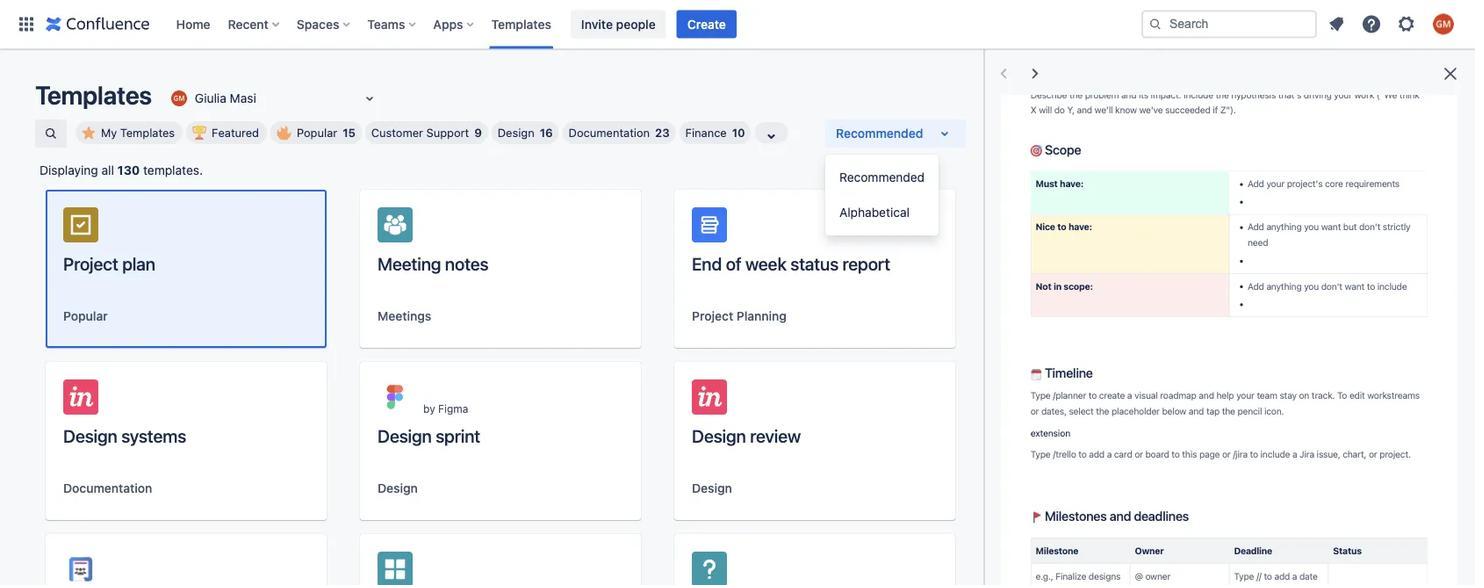 Task type: describe. For each thing, give the bounding box(es) containing it.
customer support 9
[[372, 126, 482, 139]]

design button for design sprint
[[378, 480, 418, 497]]

templates inside 'global' element
[[492, 17, 552, 31]]

130
[[117, 163, 140, 177]]

design down design sprint
[[378, 481, 418, 495]]

9
[[475, 126, 482, 139]]

my
[[101, 126, 117, 139]]

invite people
[[581, 17, 656, 31]]

Search field
[[1142, 10, 1318, 38]]

recommended for recommended popup button
[[836, 126, 924, 141]]

plan
[[122, 253, 155, 274]]

appswitcher icon image
[[16, 14, 37, 35]]

displaying
[[40, 163, 98, 177]]

design sprint
[[378, 425, 481, 446]]

apps button
[[428, 10, 481, 38]]

customer
[[372, 126, 423, 139]]

alphabetical
[[840, 205, 910, 220]]

global element
[[11, 0, 1139, 49]]

your profile and preferences image
[[1434, 14, 1455, 35]]

displaying all 130 templates.
[[40, 163, 203, 177]]

design for 16
[[498, 126, 535, 139]]

invite
[[581, 17, 613, 31]]

design 16
[[498, 126, 553, 139]]

featured button
[[186, 121, 267, 144]]

open image
[[359, 88, 380, 109]]

recommended button
[[826, 160, 939, 195]]

star end of week status report image
[[914, 218, 935, 239]]

people
[[616, 17, 656, 31]]

previous template image
[[994, 63, 1015, 84]]

design for systems
[[63, 425, 117, 446]]

23
[[655, 126, 670, 139]]

home
[[176, 17, 210, 31]]

design down design review
[[692, 481, 733, 495]]

documentation for documentation 23
[[569, 126, 650, 139]]

giulia masi
[[195, 91, 256, 106]]

home link
[[171, 10, 216, 38]]

help icon image
[[1362, 14, 1383, 35]]

teams
[[368, 17, 405, 31]]

meeting
[[378, 253, 441, 274]]

by figma
[[423, 402, 468, 415]]

end of week status report
[[692, 253, 891, 274]]

templates inside button
[[120, 126, 175, 139]]

teams button
[[362, 10, 423, 38]]

my templates
[[101, 126, 175, 139]]

meeting notes
[[378, 253, 489, 274]]

masi
[[230, 91, 256, 106]]

week
[[746, 253, 787, 274]]

planning
[[737, 309, 787, 323]]

1 vertical spatial templates
[[35, 80, 152, 110]]

design for sprint
[[378, 425, 432, 446]]

settings icon image
[[1397, 14, 1418, 35]]

share link image
[[886, 218, 907, 239]]

my templates button
[[76, 121, 183, 144]]

sprint
[[436, 425, 481, 446]]

finance
[[686, 126, 727, 139]]

report
[[843, 253, 891, 274]]



Task type: locate. For each thing, give the bounding box(es) containing it.
recommended up the alphabetical "button"
[[840, 170, 925, 184]]

featured
[[212, 126, 259, 139]]

project planning
[[692, 309, 787, 323]]

search image
[[1149, 17, 1163, 31]]

2 design button from the left
[[692, 480, 733, 497]]

0 vertical spatial documentation
[[569, 126, 650, 139]]

finance 10
[[686, 126, 746, 139]]

1 design button from the left
[[378, 480, 418, 497]]

recommended for recommended button
[[840, 170, 925, 184]]

design down by
[[378, 425, 432, 446]]

1 vertical spatial documentation
[[63, 481, 152, 495]]

design for review
[[692, 425, 746, 446]]

confluence image
[[46, 14, 150, 35], [46, 14, 150, 35]]

project left the plan
[[63, 253, 118, 274]]

by
[[423, 402, 435, 415]]

status
[[791, 253, 839, 274]]

design systems
[[63, 425, 186, 446]]

templates.
[[143, 163, 203, 177]]

recommended inside recommended button
[[840, 170, 925, 184]]

banner containing home
[[0, 0, 1476, 49]]

documentation 23
[[569, 126, 670, 139]]

systems
[[121, 425, 186, 446]]

0 horizontal spatial popular
[[63, 309, 108, 323]]

recent
[[228, 17, 269, 31]]

project for project planning
[[692, 309, 734, 323]]

open search bar image
[[44, 127, 58, 141]]

review
[[750, 425, 801, 446]]

16
[[540, 126, 553, 139]]

recommended
[[836, 126, 924, 141], [840, 170, 925, 184]]

design left 16 at the top
[[498, 126, 535, 139]]

recommended button
[[826, 119, 966, 148]]

0 horizontal spatial design button
[[378, 480, 418, 497]]

1 horizontal spatial popular
[[297, 126, 338, 139]]

2 vertical spatial templates
[[120, 126, 175, 139]]

notification icon image
[[1327, 14, 1348, 35]]

documentation for documentation
[[63, 481, 152, 495]]

0 horizontal spatial project
[[63, 253, 118, 274]]

0 vertical spatial popular
[[297, 126, 338, 139]]

15
[[343, 126, 356, 139]]

meetings
[[378, 309, 432, 323]]

design
[[498, 126, 535, 139], [63, 425, 117, 446], [378, 425, 432, 446], [692, 425, 746, 446], [378, 481, 418, 495], [692, 481, 733, 495]]

design left review
[[692, 425, 746, 446]]

support
[[427, 126, 469, 139]]

spaces button
[[292, 10, 357, 38]]

recommended up recommended button
[[836, 126, 924, 141]]

documentation down design systems at left
[[63, 481, 152, 495]]

10
[[732, 126, 746, 139]]

meetings button
[[378, 307, 432, 325]]

project left planning
[[692, 309, 734, 323]]

next template image
[[1025, 63, 1046, 84]]

giulia
[[195, 91, 227, 106]]

1 horizontal spatial project
[[692, 309, 734, 323]]

all
[[102, 163, 114, 177]]

create
[[688, 17, 726, 31]]

documentation button
[[63, 480, 152, 497]]

recent button
[[223, 10, 286, 38]]

design up 'documentation' "button"
[[63, 425, 117, 446]]

project inside button
[[692, 309, 734, 323]]

figma
[[438, 402, 468, 415]]

close image
[[1441, 63, 1462, 84]]

0 vertical spatial templates
[[492, 17, 552, 31]]

documentation
[[569, 126, 650, 139], [63, 481, 152, 495]]

group
[[826, 155, 939, 235]]

popular left 15
[[297, 126, 338, 139]]

project for project plan
[[63, 253, 118, 274]]

of
[[726, 253, 742, 274]]

design button down design review
[[692, 480, 733, 497]]

notes
[[445, 253, 489, 274]]

templates
[[492, 17, 552, 31], [35, 80, 152, 110], [120, 126, 175, 139]]

1 vertical spatial recommended
[[840, 170, 925, 184]]

alphabetical button
[[826, 195, 939, 230]]

project
[[63, 253, 118, 274], [692, 309, 734, 323]]

design button down design sprint
[[378, 480, 418, 497]]

banner
[[0, 0, 1476, 49]]

templates right my
[[120, 126, 175, 139]]

design button
[[378, 480, 418, 497], [692, 480, 733, 497]]

popular
[[297, 126, 338, 139], [63, 309, 108, 323]]

popular button
[[63, 307, 108, 325]]

templates link
[[486, 10, 557, 38]]

end
[[692, 253, 722, 274]]

0 vertical spatial project
[[63, 253, 118, 274]]

None text field
[[169, 90, 172, 107]]

spaces
[[297, 17, 339, 31]]

apps
[[433, 17, 463, 31]]

popular down project plan
[[63, 309, 108, 323]]

recommended inside recommended popup button
[[836, 126, 924, 141]]

project planning button
[[692, 307, 787, 325]]

0 horizontal spatial documentation
[[63, 481, 152, 495]]

0 vertical spatial recommended
[[836, 126, 924, 141]]

design button for design review
[[692, 480, 733, 497]]

1 vertical spatial popular
[[63, 309, 108, 323]]

1 horizontal spatial documentation
[[569, 126, 650, 139]]

1 vertical spatial project
[[692, 309, 734, 323]]

group containing recommended
[[826, 155, 939, 235]]

project plan
[[63, 253, 155, 274]]

design review
[[692, 425, 801, 446]]

templates right the apps popup button
[[492, 17, 552, 31]]

more categories image
[[761, 126, 782, 147]]

templates up my
[[35, 80, 152, 110]]

invite people button
[[571, 10, 667, 38]]

documentation left 23
[[569, 126, 650, 139]]

create link
[[677, 10, 737, 38]]

1 horizontal spatial design button
[[692, 480, 733, 497]]



Task type: vqa. For each thing, say whether or not it's contained in the screenshot.
the review
yes



